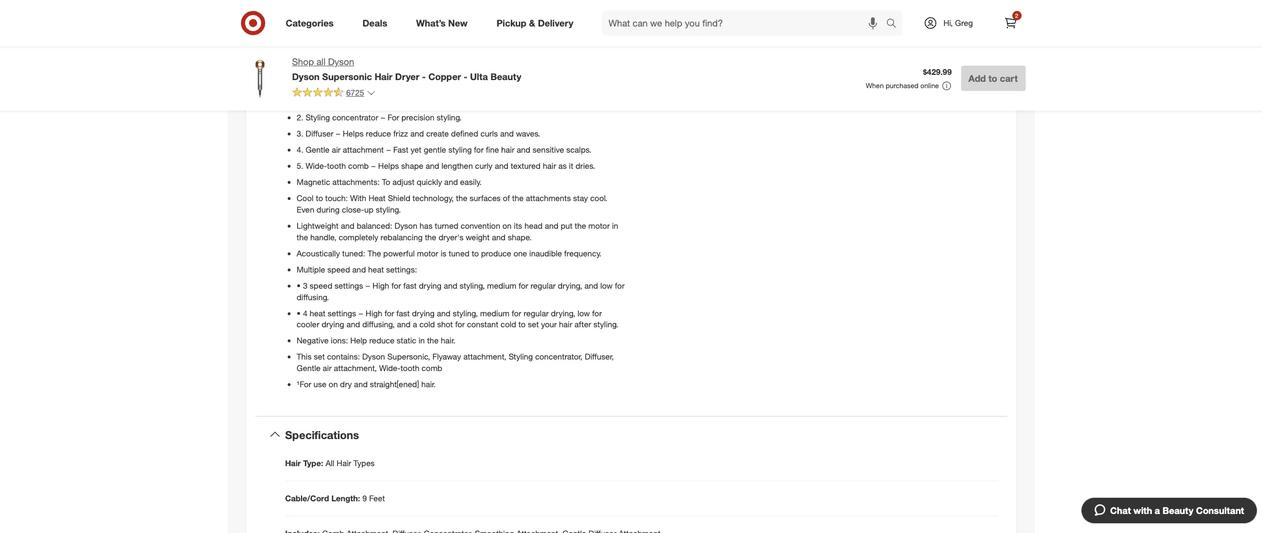 Task type: vqa. For each thing, say whether or not it's contained in the screenshot.
rightmost extreme
yes



Task type: describe. For each thing, give the bounding box(es) containing it.
during
[[317, 204, 340, 214]]

4. gentle air attachment – fast yet gentle styling for fine hair and sensitive scalps.
[[297, 145, 592, 154]]

shape
[[401, 161, 423, 170]]

protect inside the dyson supersonic hair dryer is engineered to protect hair from extreme heat damage for fast drying and precision styling. the small, powerful dyson digital motor v9 combined with air multiplier™ technology produces a high-pressure, high-velocity jet of controlled air, for fast drying and precision styling.
[[832, 9, 858, 18]]

the up regulates
[[455, 2, 467, 11]]

– left hides
[[380, 96, 385, 106]]

dyson up multiplier™
[[667, 9, 689, 18]]

hair. inside engineered for different hair types: after rigorously testing different hair types in our laboratories, dyson has engineered a range of attachments designed to style different types of hair.
[[328, 64, 343, 74]]

different up the designed
[[508, 41, 538, 51]]

is for dryer
[[772, 9, 777, 18]]

$429.99
[[923, 67, 952, 77]]

to inside the dyson supersonic hair dryer is engineered to protect hair from extreme heat damage for fast drying and precision styling. the small, powerful dyson digital motor v9 combined with air multiplier™ technology produces a high-pressure, high-velocity jet of controlled air, for fast drying and precision styling.
[[823, 9, 830, 18]]

dyson inside the lightweight and balanced: dyson has turned convention on its head and put the motor in the handle, completely rebalancing the dryer's weight and shape.
[[395, 221, 417, 230]]

and up textured
[[517, 145, 530, 154]]

hair's
[[403, 25, 423, 34]]

dyson up the velocity
[[842, 20, 865, 30]]

1 vertical spatial attachment
[[343, 145, 384, 154]]

0 vertical spatial precision
[[707, 20, 740, 30]]

velocity
[[849, 32, 876, 41]]

technology,
[[413, 193, 454, 203]]

to inside the • 4 heat settings – high for fast drying and styling, medium for regular drying, low for cooler drying and diffusing, and a cold shot for constant cold to set your hair after styling.
[[519, 320, 526, 330]]

what's
[[416, 17, 446, 29]]

concentrator,
[[535, 352, 583, 362]]

0 vertical spatial attachment
[[337, 96, 378, 106]]

3. diffuser – helps reduce frizz and create defined curls and waves.
[[297, 128, 540, 138]]

to up concentrator
[[361, 80, 368, 90]]

a inside the dyson supersonic hair dryer is engineered to protect hair from extreme heat damage for fast drying and precision styling. the small, powerful dyson digital motor v9 combined with air multiplier™ technology produces a high-pressure, high-velocity jet of controlled air, for fast drying and precision styling.
[[770, 32, 774, 41]]

– left fast
[[386, 145, 391, 154]]

regular for and
[[531, 281, 556, 290]]

• 4 heat settings – high for fast drying and styling, medium for regular drying, low for cooler drying and diffusing, and a cold shot for constant cold to set your hair after styling.
[[297, 308, 619, 330]]

of down laboratories,
[[319, 64, 326, 74]]

powerful inside the dyson supersonic hair dryer is engineered to protect hair from extreme heat damage for fast drying and precision styling. the small, powerful dyson digital motor v9 combined with air multiplier™ technology produces a high-pressure, high-velocity jet of controlled air, for fast drying and precision styling.
[[808, 20, 840, 30]]

and down multiplier™
[[676, 43, 689, 53]]

beauty inside button
[[1163, 505, 1194, 517]]

heat left settings:
[[368, 264, 384, 274]]

to
[[382, 177, 390, 187]]

• for • 3 speed settings – high for fast drying and styling, medium for regular drying, and low for diffusing.
[[297, 281, 301, 290]]

has inside the lightweight and balanced: dyson has turned convention on its head and put the motor in the handle, completely rebalancing the dryer's weight and shape.
[[420, 221, 433, 230]]

1 vertical spatial on
[[329, 380, 338, 390]]

damage,
[[297, 25, 328, 34]]

supersonic,
[[387, 352, 430, 362]]

– right diffuser
[[336, 128, 341, 138]]

new
[[448, 17, 468, 29]]

the down turned
[[425, 232, 436, 242]]

with inside button
[[1134, 505, 1152, 517]]

add to cart
[[969, 73, 1018, 84]]

engineered
[[297, 41, 338, 51]]

2
[[1015, 12, 1019, 19]]

2 horizontal spatial the
[[770, 20, 783, 30]]

dries.
[[576, 161, 595, 170]]

wide- inside this set contains: dyson supersonic, flyaway attachment, styling concentrator, diffuser, gentle air attachment, wide-tooth comb
[[379, 364, 401, 373]]

the down lightweight
[[297, 232, 308, 242]]

categories
[[286, 17, 334, 29]]

static
[[397, 336, 416, 346]]

testing
[[482, 41, 506, 51]]

– up magnetic attachments: to adjust quickly and easily. at the left top of the page
[[371, 161, 376, 170]]

drying down multiplier™
[[651, 43, 673, 53]]

tooth inside this set contains: dyson supersonic, flyaway attachment, styling concentrator, diffuser, gentle air attachment, wide-tooth comb
[[401, 364, 420, 373]]

1 vertical spatial powerful
[[383, 248, 415, 258]]

styling inside this set contains: dyson supersonic, flyaway attachment, styling concentrator, diffuser, gentle air attachment, wide-tooth comb
[[509, 352, 533, 362]]

different down 'our'
[[577, 52, 607, 62]]

styling. inside cool to touch: with heat shield technology, the surfaces of the attachments stay cool. even during close-up styling.
[[376, 204, 401, 214]]

and up yet
[[410, 128, 424, 138]]

and up completely
[[341, 221, 355, 230]]

settings for drying
[[328, 308, 356, 318]]

rigorously
[[444, 41, 479, 51]]

hair right fine
[[501, 145, 515, 154]]

the left heat.
[[483, 13, 494, 23]]

types: inside engineered for different hair types: after rigorously testing different hair types in our laboratories, dyson has engineered a range of attachments designed to style different types of hair.
[[400, 41, 422, 51]]

drying up ions:
[[322, 320, 344, 330]]

and up help
[[347, 320, 360, 330]]

supersonic inside shop all dyson dyson supersonic hair dryer - copper - ulta beauty
[[322, 71, 372, 82]]

five
[[297, 80, 311, 90]]

defined
[[451, 128, 478, 138]]

add
[[969, 73, 986, 84]]

2 high- from the left
[[830, 32, 849, 41]]

1 vertical spatial types:
[[437, 80, 459, 90]]

search
[[881, 18, 909, 30]]

supersonic™
[[494, 2, 540, 11]]

low inside • 3 speed settings – high for fast drying and styling, medium for regular drying, and low for diffusing.
[[600, 281, 613, 290]]

to right tuned
[[472, 248, 479, 258]]

1 horizontal spatial helps
[[378, 161, 399, 170]]

control:
[[352, 2, 379, 11]]

¹for
[[297, 380, 311, 390]]

2 cold from the left
[[501, 320, 516, 330]]

hair up the flyaways
[[421, 80, 435, 90]]

five attachments to style different hair types:
[[297, 80, 459, 90]]

and left put on the top left of the page
[[545, 221, 559, 230]]

when
[[866, 81, 884, 90]]

diffusing.
[[297, 292, 329, 302]]

hair down the deals link
[[384, 41, 398, 51]]

hair up the designed
[[540, 41, 554, 51]]

0 horizontal spatial motor
[[417, 248, 438, 258]]

0 horizontal spatial flyaway
[[306, 96, 334, 106]]

all
[[317, 56, 326, 67]]

2 vertical spatial in
[[419, 336, 425, 346]]

has inside engineered for different hair types: after rigorously testing different hair types in our laboratories, dyson has engineered a range of attachments designed to style different types of hair.
[[369, 52, 381, 62]]

a inside engineered for different hair types: after rigorously testing different hair types in our laboratories, dyson has engineered a range of attachments designed to style different types of hair.
[[427, 52, 431, 62]]

longer
[[466, 96, 489, 106]]

and up produce
[[492, 232, 506, 242]]

1 vertical spatial attachments
[[313, 80, 359, 90]]

hair left as on the top left of the page
[[543, 161, 556, 170]]

and up technology
[[691, 20, 705, 30]]

air inside intelligent heat control: unlike some others, the dyson supersonic™ hair dryer measures air temperature over 40 times a second, and regulates the heat. this prevents extreme heat damage, to help protect your hair's shine.
[[616, 2, 625, 11]]

engineered for different hair types: after rigorously testing different hair types in our laboratories, dyson has engineered a range of attachments designed to style different types of hair.
[[297, 41, 607, 74]]

0 vertical spatial reduce
[[366, 128, 391, 138]]

handle,
[[310, 232, 337, 242]]

from
[[876, 9, 892, 18]]

settings for diffusing.
[[335, 281, 363, 290]]

5. wide-tooth comb – helps shape and lengthen curly and textured hair as it dries.
[[297, 161, 595, 170]]

fast down the greg
[[961, 32, 975, 41]]

1 vertical spatial attachment,
[[334, 364, 377, 373]]

surfaces
[[470, 193, 501, 203]]

drying, for low
[[551, 308, 575, 318]]

and right dry
[[354, 380, 368, 390]]

measures
[[578, 2, 614, 11]]

contains:
[[327, 352, 360, 362]]

styling. down produces
[[727, 43, 752, 53]]

ulta
[[470, 71, 488, 82]]

technology
[[691, 32, 731, 41]]

fast up multiplier™
[[651, 20, 664, 30]]

a inside chat with a beauty consultant button
[[1155, 505, 1160, 517]]

0 vertical spatial helps
[[343, 128, 364, 138]]

style inside engineered for different hair types: after rigorously testing different hair types in our laboratories, dyson has engineered a range of attachments designed to style different types of hair.
[[558, 52, 575, 62]]

• for • 4 heat settings – high for fast drying and styling, medium for regular drying, low for cooler drying and diffusing, and a cold shot for constant cold to set your hair after styling.
[[297, 308, 301, 318]]

1.
[[297, 96, 303, 106]]

set inside the • 4 heat settings – high for fast drying and styling, medium for regular drying, low for cooler drying and diffusing, and a cold shot for constant cold to set your hair after styling.
[[528, 320, 539, 330]]

supersonic inside the dyson supersonic hair dryer is engineered to protect hair from extreme heat damage for fast drying and precision styling. the small, powerful dyson digital motor v9 combined with air multiplier™ technology produces a high-pressure, high-velocity jet of controlled air, for fast drying and precision styling.
[[692, 9, 733, 18]]

use
[[314, 380, 327, 390]]

to inside intelligent heat control: unlike some others, the dyson supersonic™ hair dryer measures air temperature over 40 times a second, and regulates the heat. this prevents extreme heat damage, to help protect your hair's shine.
[[330, 25, 337, 34]]

heat up over
[[334, 2, 350, 11]]

shop all dyson dyson supersonic hair dryer - copper - ulta beauty
[[292, 56, 522, 82]]

and right curly
[[495, 161, 509, 170]]

gentle
[[424, 145, 446, 154]]

cart
[[1000, 73, 1018, 84]]

engineered inside the dyson supersonic hair dryer is engineered to protect hair from extreme heat damage for fast drying and precision styling. the small, powerful dyson digital motor v9 combined with air multiplier™ technology produces a high-pressure, high-velocity jet of controlled air, for fast drying and precision styling.
[[780, 9, 821, 18]]

air inside this set contains: dyson supersonic, flyaway attachment, styling concentrator, diffuser, gentle air attachment, wide-tooth comb
[[323, 364, 332, 373]]

fast inside • 3 speed settings – high for fast drying and styling, medium for regular drying, and low for diffusing.
[[403, 281, 417, 290]]

0 vertical spatial comb
[[348, 161, 369, 170]]

shot
[[437, 320, 453, 330]]

2.
[[297, 112, 303, 122]]

image of dyson supersonic hair dryer - copper - ulta beauty image
[[237, 55, 283, 101]]

finish¹.
[[577, 96, 602, 106]]

different down deals
[[352, 41, 382, 51]]

hair inside intelligent heat control: unlike some others, the dyson supersonic™ hair dryer measures air temperature over 40 times a second, and regulates the heat. this prevents extreme heat damage, to help protect your hair's shine.
[[542, 2, 555, 11]]

0 horizontal spatial types
[[297, 64, 317, 74]]

dryer inside the dyson supersonic hair dryer is engineered to protect hair from extreme heat damage for fast drying and precision styling. the small, powerful dyson digital motor v9 combined with air multiplier™ technology produces a high-pressure, high-velocity jet of controlled air, for fast drying and precision styling.
[[751, 9, 769, 18]]

drying, for and
[[558, 281, 582, 290]]

settings:
[[386, 264, 417, 274]]

2 vertical spatial the
[[368, 248, 381, 258]]

of down rigorously
[[456, 52, 463, 62]]

cable/cord
[[285, 494, 329, 504]]

a inside the • 4 heat settings – high for fast drying and styling, medium for regular drying, low for cooler drying and diffusing, and a cold shot for constant cold to set your hair after styling.
[[413, 320, 417, 330]]

cool.
[[590, 193, 608, 203]]

drying inside • 3 speed settings – high for fast drying and styling, medium for regular drying, and low for diffusing.
[[419, 281, 442, 290]]

as
[[558, 161, 567, 170]]

prevents
[[534, 13, 565, 23]]

6725 link
[[292, 87, 376, 100]]

shiny
[[556, 96, 575, 106]]

and down gentle
[[426, 161, 439, 170]]

heat inside the • 4 heat settings – high for fast drying and styling, medium for regular drying, low for cooler drying and diffusing, and a cold shot for constant cold to set your hair after styling.
[[310, 308, 326, 318]]

with
[[350, 193, 366, 203]]

1 horizontal spatial hair.
[[421, 380, 436, 390]]

low inside the • 4 heat settings – high for fast drying and styling, medium for regular drying, low for cooler drying and diffusing, and a cold shot for constant cold to set your hair after styling.
[[578, 308, 590, 318]]

0 horizontal spatial tooth
[[327, 161, 346, 170]]

all
[[326, 459, 334, 468]]

this inside this set contains: dyson supersonic, flyaway attachment, styling concentrator, diffuser, gentle air attachment, wide-tooth comb
[[297, 352, 312, 362]]

jet
[[879, 32, 887, 41]]

¹for use on dry and straight[ened] hair.
[[297, 380, 436, 390]]

dry
[[340, 380, 352, 390]]

– left for
[[381, 112, 385, 122]]

hair up digital
[[860, 9, 874, 18]]

1 horizontal spatial attachment,
[[463, 352, 506, 362]]

in inside engineered for different hair types: after rigorously testing different hair types in our laboratories, dyson has engineered a range of attachments designed to style different types of hair.
[[578, 41, 584, 51]]

weight
[[466, 232, 490, 242]]

0 vertical spatial gentle
[[306, 145, 330, 154]]

multiple speed and heat settings:
[[297, 264, 417, 274]]

styling. down 1. flyaway attachment – hides flyaways under longer hair for a smooth, shiny finish¹.
[[437, 112, 462, 122]]

greg
[[955, 18, 973, 28]]

engineered inside engineered for different hair types: after rigorously testing different hair types in our laboratories, dyson has engineered a range of attachments designed to style different types of hair.
[[384, 52, 425, 62]]

close-
[[342, 204, 364, 214]]

range
[[433, 52, 454, 62]]

0 vertical spatial speed
[[327, 264, 350, 274]]

the right put on the top left of the page
[[575, 221, 586, 230]]

and down 5. wide-tooth comb – helps shape and lengthen curly and textured hair as it dries. on the left
[[444, 177, 458, 187]]

a left smooth, at left
[[518, 96, 523, 106]]

the up its
[[512, 193, 524, 203]]

attachments inside engineered for different hair types: after rigorously testing different hair types in our laboratories, dyson has engineered a range of attachments designed to style different types of hair.
[[465, 52, 510, 62]]

medium for low
[[480, 308, 510, 318]]

– inside • 3 speed settings – high for fast drying and styling, medium for regular drying, and low for diffusing.
[[365, 281, 370, 290]]

touch:
[[325, 193, 348, 203]]

styling. up produces
[[742, 20, 768, 30]]

2 vertical spatial precision
[[402, 112, 435, 122]]

and down acoustically tuned: the powerful motor is tuned to produce one inaudible frequency.
[[444, 281, 458, 290]]

frequency.
[[564, 248, 602, 258]]

textured
[[511, 161, 541, 170]]

1 horizontal spatial types
[[556, 41, 576, 51]]

drying up multiplier™
[[666, 20, 689, 30]]

pickup & delivery link
[[487, 10, 588, 36]]

shine.
[[425, 25, 446, 34]]

1 vertical spatial precision
[[692, 43, 725, 53]]

hi, greg
[[944, 18, 973, 28]]

cool to touch: with heat shield technology, the surfaces of the attachments stay cool. even during close-up styling.
[[297, 193, 608, 214]]

heat
[[369, 193, 386, 203]]

0 horizontal spatial style
[[370, 80, 387, 90]]

your inside the • 4 heat settings – high for fast drying and styling, medium for regular drying, low for cooler drying and diffusing, and a cold shot for constant cold to set your hair after styling.
[[541, 320, 557, 330]]

is for motor
[[441, 248, 447, 258]]



Task type: locate. For each thing, give the bounding box(es) containing it.
2 horizontal spatial motor
[[891, 20, 912, 30]]

of inside cool to touch: with heat shield technology, the surfaces of the attachments stay cool. even during close-up styling.
[[503, 193, 510, 203]]

0 vertical spatial protect
[[832, 9, 858, 18]]

combined
[[926, 20, 963, 30]]

dyson down shop
[[292, 71, 320, 82]]

helps
[[343, 128, 364, 138], [378, 161, 399, 170]]

and inside intelligent heat control: unlike some others, the dyson supersonic™ hair dryer measures air temperature over 40 times a second, and regulates the heat. this prevents extreme heat damage, to help protect your hair's shine.
[[432, 13, 445, 23]]

1 horizontal spatial types:
[[437, 80, 459, 90]]

to right the cool
[[316, 193, 323, 203]]

digital
[[867, 20, 889, 30]]

• inside the • 4 heat settings – high for fast drying and styling, medium for regular drying, low for cooler drying and diffusing, and a cold shot for constant cold to set your hair after styling.
[[297, 308, 301, 318]]

1 horizontal spatial protect
[[832, 9, 858, 18]]

1 vertical spatial reduce
[[369, 336, 395, 346]]

1 vertical spatial air
[[332, 145, 341, 154]]

what's new link
[[406, 10, 482, 36]]

fast
[[393, 145, 408, 154]]

gentle inside this set contains: dyson supersonic, flyaway attachment, styling concentrator, diffuser, gentle air attachment, wide-tooth comb
[[297, 364, 321, 373]]

and down frequency.
[[585, 281, 598, 290]]

1 high- from the left
[[776, 32, 795, 41]]

hair. down 'shot'
[[441, 336, 455, 346]]

dryer up delivery at the left
[[557, 2, 576, 11]]

&
[[529, 17, 535, 29]]

the dyson supersonic hair dryer is engineered to protect hair from extreme heat damage for fast drying and precision styling. the small, powerful dyson digital motor v9 combined with air multiplier™ technology produces a high-pressure, high-velocity jet of controlled air, for fast drying and precision styling.
[[651, 9, 992, 53]]

hides
[[387, 96, 408, 106]]

0 vertical spatial settings
[[335, 281, 363, 290]]

medium inside • 3 speed settings – high for fast drying and styling, medium for regular drying, and low for diffusing.
[[487, 281, 517, 290]]

yet
[[411, 145, 422, 154]]

styling, inside • 3 speed settings – high for fast drying and styling, medium for regular drying, and low for diffusing.
[[460, 281, 485, 290]]

create
[[426, 128, 449, 138]]

delivery
[[538, 17, 574, 29]]

attachments up head
[[526, 193, 571, 203]]

0 vertical spatial has
[[369, 52, 381, 62]]

gentle down diffuser
[[306, 145, 330, 154]]

pickup
[[497, 17, 527, 29]]

multiple
[[297, 264, 325, 274]]

cool
[[297, 193, 314, 203]]

attachments inside cool to touch: with heat shield technology, the surfaces of the attachments stay cool. even during close-up styling.
[[526, 193, 571, 203]]

beauty inside shop all dyson dyson supersonic hair dryer - copper - ulta beauty
[[491, 71, 522, 82]]

the down 'shot'
[[427, 336, 439, 346]]

0 vertical spatial attachments
[[465, 52, 510, 62]]

with inside the dyson supersonic hair dryer is engineered to protect hair from extreme heat damage for fast drying and precision styling. the small, powerful dyson digital motor v9 combined with air multiplier™ technology produces a high-pressure, high-velocity jet of controlled air, for fast drying and precision styling.
[[965, 20, 980, 30]]

hair
[[375, 71, 393, 82], [285, 459, 301, 468], [337, 459, 351, 468]]

for inside engineered for different hair types: after rigorously testing different hair types in our laboratories, dyson has engineered a range of attachments designed to style different types of hair.
[[340, 41, 350, 51]]

drying, inside the • 4 heat settings – high for fast drying and styling, medium for regular drying, low for cooler drying and diffusing, and a cold shot for constant cold to set your hair after styling.
[[551, 308, 575, 318]]

1 vertical spatial tooth
[[401, 364, 420, 373]]

balanced:
[[357, 221, 392, 230]]

1 vertical spatial medium
[[480, 308, 510, 318]]

0 vertical spatial tooth
[[327, 161, 346, 170]]

styling, down tuned
[[460, 281, 485, 290]]

your up concentrator,
[[541, 320, 557, 330]]

0 horizontal spatial has
[[369, 52, 381, 62]]

straight[ened]
[[370, 380, 419, 390]]

fine
[[486, 145, 499, 154]]

to inside cool to touch: with heat shield technology, the surfaces of the attachments stay cool. even during close-up styling.
[[316, 193, 323, 203]]

beauty right ulta
[[491, 71, 522, 82]]

style right 6725
[[370, 80, 387, 90]]

0 horizontal spatial in
[[419, 336, 425, 346]]

controlled
[[899, 32, 935, 41]]

shop
[[292, 56, 314, 67]]

1 - from the left
[[422, 71, 426, 82]]

1 vertical spatial speed
[[310, 281, 332, 290]]

small,
[[786, 20, 806, 30]]

comb inside this set contains: dyson supersonic, flyaway attachment, styling concentrator, diffuser, gentle air attachment, wide-tooth comb
[[422, 364, 442, 373]]

in inside the lightweight and balanced: dyson has turned convention on its head and put the motor in the handle, completely rebalancing the dryer's weight and shape.
[[612, 221, 618, 230]]

dryer up produces
[[751, 9, 769, 18]]

attachment,
[[463, 352, 506, 362], [334, 364, 377, 373]]

hair inside the • 4 heat settings – high for fast drying and styling, medium for regular drying, low for cooler drying and diffusing, and a cold shot for constant cold to set your hair after styling.
[[559, 320, 572, 330]]

1 vertical spatial drying,
[[551, 308, 575, 318]]

0 horizontal spatial your
[[386, 25, 401, 34]]

your down times
[[386, 25, 401, 34]]

hair left type:
[[285, 459, 301, 468]]

1 horizontal spatial wide-
[[379, 364, 401, 373]]

of right surfaces
[[503, 193, 510, 203]]

to right add
[[989, 73, 998, 84]]

0 vertical spatial low
[[600, 281, 613, 290]]

low up the after
[[578, 308, 590, 318]]

0 vertical spatial flyaway
[[306, 96, 334, 106]]

0 horizontal spatial on
[[329, 380, 338, 390]]

ions:
[[331, 336, 348, 346]]

4
[[303, 308, 307, 318]]

shape.
[[508, 232, 532, 242]]

1 horizontal spatial low
[[600, 281, 613, 290]]

after
[[424, 41, 442, 51]]

attachments down "all"
[[313, 80, 359, 90]]

medium down produce
[[487, 281, 517, 290]]

0 vertical spatial drying,
[[558, 281, 582, 290]]

protect up the velocity
[[832, 9, 858, 18]]

dryer inside intelligent heat control: unlike some others, the dyson supersonic™ hair dryer measures air temperature over 40 times a second, and regulates the heat. this prevents extreme heat damage, to help protect your hair's shine.
[[557, 2, 576, 11]]

2 - from the left
[[464, 71, 468, 82]]

0 vertical spatial style
[[558, 52, 575, 62]]

•
[[297, 281, 301, 290], [297, 308, 301, 318]]

a right chat
[[1155, 505, 1160, 517]]

engineered up dryer
[[384, 52, 425, 62]]

1 vertical spatial supersonic
[[322, 71, 372, 82]]

over
[[343, 13, 359, 23]]

styling left concentrator,
[[509, 352, 533, 362]]

0 horizontal spatial low
[[578, 308, 590, 318]]

this inside intelligent heat control: unlike some others, the dyson supersonic™ hair dryer measures air temperature over 40 times a second, and regulates the heat. this prevents extreme heat damage, to help protect your hair's shine.
[[517, 13, 532, 23]]

regular for low
[[524, 308, 549, 318]]

1 cold from the left
[[420, 320, 435, 330]]

hair left the after
[[559, 320, 572, 330]]

to inside engineered for different hair types: after rigorously testing different hair types in our laboratories, dyson has engineered a range of attachments designed to style different types of hair.
[[548, 52, 556, 62]]

hair up produces
[[735, 9, 748, 18]]

v9
[[915, 20, 924, 30]]

high for drying
[[366, 308, 382, 318]]

temperature
[[297, 13, 341, 23]]

0 horizontal spatial attachments
[[313, 80, 359, 90]]

attachment, down contains:
[[334, 364, 377, 373]]

powerful down rebalancing on the top
[[383, 248, 415, 258]]

1 vertical spatial hair.
[[441, 336, 455, 346]]

specifications
[[285, 428, 359, 441]]

this down negative
[[297, 352, 312, 362]]

heat inside the dyson supersonic hair dryer is engineered to protect hair from extreme heat damage for fast drying and precision styling. the small, powerful dyson digital motor v9 combined with air multiplier™ technology produces a high-pressure, high-velocity jet of controlled air, for fast drying and precision styling.
[[926, 9, 942, 18]]

cold left 'shot'
[[420, 320, 435, 330]]

motor down "cool."
[[589, 221, 610, 230]]

sensitive
[[533, 145, 564, 154]]

1 vertical spatial comb
[[422, 364, 442, 373]]

helps up magnetic attachments: to adjust quickly and easily. at the left top of the page
[[378, 161, 399, 170]]

protect
[[832, 9, 858, 18], [357, 25, 383, 34]]

1 horizontal spatial powerful
[[808, 20, 840, 30]]

acoustically
[[297, 248, 340, 258]]

dyson inside this set contains: dyson supersonic, flyaway attachment, styling concentrator, diffuser, gentle air attachment, wide-tooth comb
[[362, 352, 385, 362]]

-
[[422, 71, 426, 82], [464, 71, 468, 82]]

regular inside the • 4 heat settings – high for fast drying and styling, medium for regular drying, low for cooler drying and diffusing, and a cold shot for constant cold to set your hair after styling.
[[524, 308, 549, 318]]

types: down hair's
[[400, 41, 422, 51]]

2 vertical spatial hair.
[[421, 380, 436, 390]]

and up 'shot'
[[437, 308, 451, 318]]

styling. right the after
[[594, 320, 619, 330]]

1 vertical spatial regular
[[524, 308, 549, 318]]

1 horizontal spatial dryer
[[751, 9, 769, 18]]

others,
[[428, 2, 453, 11]]

types
[[354, 459, 375, 468]]

styling, for and
[[460, 281, 485, 290]]

0 vertical spatial regular
[[531, 281, 556, 290]]

shield
[[388, 193, 410, 203]]

speed
[[327, 264, 350, 274], [310, 281, 332, 290]]

a down unlike
[[394, 13, 399, 23]]

a inside intelligent heat control: unlike some others, the dyson supersonic™ hair dryer measures air temperature over 40 times a second, and regulates the heat. this prevents extreme heat damage, to help protect your hair's shine.
[[394, 13, 399, 23]]

styling, for low
[[453, 308, 478, 318]]

0 vertical spatial supersonic
[[692, 9, 733, 18]]

high inside • 3 speed settings – high for fast drying and styling, medium for regular drying, and low for diffusing.
[[373, 281, 389, 290]]

0 vertical spatial on
[[503, 221, 512, 230]]

fast inside the • 4 heat settings – high for fast drying and styling, medium for regular drying, low for cooler drying and diffusing, and a cold shot for constant cold to set your hair after styling.
[[397, 308, 410, 318]]

styling
[[448, 145, 472, 154]]

extreme down measures
[[567, 13, 597, 23]]

0 horizontal spatial cold
[[420, 320, 435, 330]]

0 vertical spatial styling
[[306, 112, 330, 122]]

2 horizontal spatial attachments
[[526, 193, 571, 203]]

attachments:
[[333, 177, 380, 187]]

dyson right "all"
[[328, 56, 354, 67]]

your
[[386, 25, 401, 34], [541, 320, 557, 330]]

0 horizontal spatial protect
[[357, 25, 383, 34]]

under
[[443, 96, 464, 106]]

styling. inside the • 4 heat settings – high for fast drying and styling, medium for regular drying, low for cooler drying and diffusing, and a cold shot for constant cold to set your hair after styling.
[[594, 320, 619, 330]]

0 horizontal spatial the
[[368, 248, 381, 258]]

0 horizontal spatial hair.
[[328, 64, 343, 74]]

comb up attachments:
[[348, 161, 369, 170]]

drying down acoustically tuned: the powerful motor is tuned to produce one inaudible frequency.
[[419, 281, 442, 290]]

protect inside intelligent heat control: unlike some others, the dyson supersonic™ hair dryer measures air temperature over 40 times a second, and regulates the heat. this prevents extreme heat damage, to help protect your hair's shine.
[[357, 25, 383, 34]]

types:
[[400, 41, 422, 51], [437, 80, 459, 90]]

chat
[[1110, 505, 1131, 517]]

hair inside shop all dyson dyson supersonic hair dryer - copper - ulta beauty
[[375, 71, 393, 82]]

1 vertical spatial types
[[297, 64, 317, 74]]

high inside the • 4 heat settings – high for fast drying and styling, medium for regular drying, low for cooler drying and diffusing, and a cold shot for constant cold to set your hair after styling.
[[366, 308, 382, 318]]

tooth
[[327, 161, 346, 170], [401, 364, 420, 373]]

1 vertical spatial set
[[314, 352, 325, 362]]

drying,
[[558, 281, 582, 290], [551, 308, 575, 318]]

settings inside • 3 speed settings – high for fast drying and styling, medium for regular drying, and low for diffusing.
[[335, 281, 363, 290]]

chat with a beauty consultant
[[1110, 505, 1244, 517]]

1 vertical spatial high
[[366, 308, 382, 318]]

magnetic attachments: to adjust quickly and easily.
[[297, 177, 482, 187]]

0 vertical spatial engineered
[[780, 9, 821, 18]]

• inside • 3 speed settings – high for fast drying and styling, medium for regular drying, and low for diffusing.
[[297, 281, 301, 290]]

this down supersonic™
[[517, 13, 532, 23]]

hi,
[[944, 18, 953, 28]]

–
[[380, 96, 385, 106], [381, 112, 385, 122], [336, 128, 341, 138], [386, 145, 391, 154], [371, 161, 376, 170], [365, 281, 370, 290], [359, 308, 363, 318]]

1 horizontal spatial hair
[[337, 459, 351, 468]]

1 horizontal spatial extreme
[[895, 9, 924, 18]]

the down easily.
[[456, 193, 467, 203]]

air up use
[[323, 364, 332, 373]]

head
[[525, 221, 543, 230]]

hair. right "all"
[[328, 64, 343, 74]]

medium for and
[[487, 281, 517, 290]]

cold right constant
[[501, 320, 516, 330]]

help
[[350, 336, 367, 346]]

and
[[432, 13, 445, 23], [691, 20, 705, 30], [676, 43, 689, 53], [410, 128, 424, 138], [500, 128, 514, 138], [517, 145, 530, 154], [426, 161, 439, 170], [495, 161, 509, 170], [444, 177, 458, 187], [341, 221, 355, 230], [545, 221, 559, 230], [492, 232, 506, 242], [352, 264, 366, 274], [444, 281, 458, 290], [585, 281, 598, 290], [437, 308, 451, 318], [347, 320, 360, 330], [397, 320, 411, 330], [354, 380, 368, 390]]

settings inside the • 4 heat settings – high for fast drying and styling, medium for regular drying, low for cooler drying and diffusing, and a cold shot for constant cold to set your hair after styling.
[[328, 308, 356, 318]]

your inside intelligent heat control: unlike some others, the dyson supersonic™ hair dryer measures air temperature over 40 times a second, and regulates the heat. this prevents extreme heat damage, to help protect your hair's shine.
[[386, 25, 401, 34]]

acoustically tuned: the powerful motor is tuned to produce one inaudible frequency.
[[297, 248, 602, 258]]

• left 4
[[297, 308, 301, 318]]

1. flyaway attachment – hides flyaways under longer hair for a smooth, shiny finish¹.
[[297, 96, 602, 106]]

2 horizontal spatial hair.
[[441, 336, 455, 346]]

dyson down negative ions: help reduce static in the hair.
[[362, 352, 385, 362]]

heat down measures
[[599, 13, 615, 23]]

designed
[[513, 52, 546, 62]]

to right constant
[[519, 320, 526, 330]]

the left small,
[[770, 20, 783, 30]]

0 vertical spatial high
[[373, 281, 389, 290]]

1 vertical spatial protect
[[357, 25, 383, 34]]

0 vertical spatial powerful
[[808, 20, 840, 30]]

types: up 1. flyaway attachment – hides flyaways under longer hair for a smooth, shiny finish¹.
[[437, 80, 459, 90]]

2 • from the top
[[297, 308, 301, 318]]

multiplier™
[[651, 32, 689, 41]]

2 vertical spatial attachments
[[526, 193, 571, 203]]

extreme up v9
[[895, 9, 924, 18]]

produces
[[733, 32, 767, 41]]

of inside the dyson supersonic hair dryer is engineered to protect hair from extreme heat damage for fast drying and precision styling. the small, powerful dyson digital motor v9 combined with air multiplier™ technology produces a high-pressure, high-velocity jet of controlled air, for fast drying and precision styling.
[[890, 32, 897, 41]]

styling. down shield
[[376, 204, 401, 214]]

dyson inside intelligent heat control: unlike some others, the dyson supersonic™ hair dryer measures air temperature over 40 times a second, and regulates the heat. this prevents extreme heat damage, to help protect your hair's shine.
[[469, 2, 492, 11]]

lightweight
[[297, 221, 339, 230]]

styling, inside the • 4 heat settings – high for fast drying and styling, medium for regular drying, low for cooler drying and diffusing, and a cold shot for constant cold to set your hair after styling.
[[453, 308, 478, 318]]

0 vertical spatial wide-
[[306, 161, 327, 170]]

beauty left consultant at bottom
[[1163, 505, 1194, 517]]

1 horizontal spatial engineered
[[780, 9, 821, 18]]

drying, inside • 3 speed settings – high for fast drying and styling, medium for regular drying, and low for diffusing.
[[558, 281, 582, 290]]

and up the static
[[397, 320, 411, 330]]

1 horizontal spatial the
[[651, 9, 664, 18]]

diffusing,
[[362, 320, 395, 330]]

easily.
[[460, 177, 482, 187]]

with right chat
[[1134, 505, 1152, 517]]

0 vertical spatial set
[[528, 320, 539, 330]]

helps down concentrator
[[343, 128, 364, 138]]

fast down settings:
[[403, 281, 417, 290]]

lengthen
[[442, 161, 473, 170]]

dyson inside engineered for different hair types: after rigorously testing different hair types in our laboratories, dyson has engineered a range of attachments designed to style different types of hair.
[[344, 52, 366, 62]]

styling.
[[742, 20, 768, 30], [727, 43, 752, 53], [437, 112, 462, 122], [376, 204, 401, 214], [594, 320, 619, 330]]

is inside the dyson supersonic hair dryer is engineered to protect hair from extreme heat damage for fast drying and precision styling. the small, powerful dyson digital motor v9 combined with air multiplier™ technology produces a high-pressure, high-velocity jet of controlled air, for fast drying and precision styling.
[[772, 9, 777, 18]]

length:
[[331, 494, 360, 504]]

cold
[[420, 320, 435, 330], [501, 320, 516, 330]]

What can we help you find? suggestions appear below search field
[[602, 10, 889, 36]]

0 horizontal spatial supersonic
[[322, 71, 372, 82]]

air down diffuser
[[332, 145, 341, 154]]

– inside the • 4 heat settings – high for fast drying and styling, medium for regular drying, low for cooler drying and diffusing, and a cold shot for constant cold to set your hair after styling.
[[359, 308, 363, 318]]

0 horizontal spatial -
[[422, 71, 426, 82]]

1 vertical spatial beauty
[[1163, 505, 1194, 517]]

high up diffusing,
[[366, 308, 382, 318]]

on
[[503, 221, 512, 230], [329, 380, 338, 390]]

frizz
[[393, 128, 408, 138]]

0 vertical spatial is
[[772, 9, 777, 18]]

1 vertical spatial your
[[541, 320, 557, 330]]

motor inside the dyson supersonic hair dryer is engineered to protect hair from extreme heat damage for fast drying and precision styling. the small, powerful dyson digital motor v9 combined with air multiplier™ technology produces a high-pressure, high-velocity jet of controlled air, for fast drying and precision styling.
[[891, 20, 912, 30]]

styling,
[[460, 281, 485, 290], [453, 308, 478, 318]]

drying, down frequency.
[[558, 281, 582, 290]]

0 horizontal spatial high-
[[776, 32, 795, 41]]

1 • from the top
[[297, 281, 301, 290]]

type:
[[303, 459, 323, 468]]

regular inside • 3 speed settings – high for fast drying and styling, medium for regular drying, and low for diffusing.
[[531, 281, 556, 290]]

0 vertical spatial with
[[965, 20, 980, 30]]

on inside the lightweight and balanced: dyson has turned convention on its head and put the motor in the handle, completely rebalancing the dryer's weight and shape.
[[503, 221, 512, 230]]

different up hides
[[389, 80, 419, 90]]

1 horizontal spatial high-
[[830, 32, 849, 41]]

times
[[372, 13, 392, 23]]

of right jet
[[890, 32, 897, 41]]

on left its
[[503, 221, 512, 230]]

search button
[[881, 10, 909, 38]]

the
[[455, 2, 467, 11], [483, 13, 494, 23], [456, 193, 467, 203], [512, 193, 524, 203], [575, 221, 586, 230], [297, 232, 308, 242], [425, 232, 436, 242], [427, 336, 439, 346]]

1 horizontal spatial style
[[558, 52, 575, 62]]

regular down inaudible
[[531, 281, 556, 290]]

1 vertical spatial motor
[[589, 221, 610, 230]]

0 horizontal spatial beauty
[[491, 71, 522, 82]]

0 horizontal spatial helps
[[343, 128, 364, 138]]

magnetic
[[297, 177, 330, 187]]

and down the tuned:
[[352, 264, 366, 274]]

to left "help"
[[330, 25, 337, 34]]

1 horizontal spatial beauty
[[1163, 505, 1194, 517]]

0 horizontal spatial powerful
[[383, 248, 415, 258]]

0 vertical spatial styling,
[[460, 281, 485, 290]]

speed up diffusing. at the bottom of page
[[310, 281, 332, 290]]

deals link
[[353, 10, 402, 36]]

0 vertical spatial air
[[616, 2, 625, 11]]

medium up constant
[[480, 308, 510, 318]]

types
[[556, 41, 576, 51], [297, 64, 317, 74]]

3
[[303, 281, 307, 290]]

to inside 'button'
[[989, 73, 998, 84]]

a right produces
[[770, 32, 774, 41]]

waves.
[[516, 128, 540, 138]]

extreme inside intelligent heat control: unlike some others, the dyson supersonic™ hair dryer measures air temperature over 40 times a second, and regulates the heat. this prevents extreme heat damage, to help protect your hair's shine.
[[567, 13, 597, 23]]

motor inside the lightweight and balanced: dyson has turned convention on its head and put the motor in the handle, completely rebalancing the dryer's weight and shape.
[[589, 221, 610, 230]]

1 horizontal spatial tooth
[[401, 364, 420, 373]]

in right put on the top left of the page
[[612, 221, 618, 230]]

fast up the static
[[397, 308, 410, 318]]

and right curls
[[500, 128, 514, 138]]

0 horizontal spatial comb
[[348, 161, 369, 170]]

0 vertical spatial hair.
[[328, 64, 343, 74]]

1 vertical spatial has
[[420, 221, 433, 230]]

tuned:
[[342, 248, 365, 258]]

0 vertical spatial types
[[556, 41, 576, 51]]

medium inside the • 4 heat settings – high for fast drying and styling, medium for regular drying, low for cooler drying and diffusing, and a cold shot for constant cold to set your hair after styling.
[[480, 308, 510, 318]]

0 vertical spatial your
[[386, 25, 401, 34]]

hair right longer
[[491, 96, 504, 106]]

one
[[514, 248, 527, 258]]

and down 'others,'
[[432, 13, 445, 23]]

0 horizontal spatial with
[[965, 20, 980, 30]]

drying up the static
[[412, 308, 435, 318]]

0 vertical spatial motor
[[891, 20, 912, 30]]

style down delivery at the left
[[558, 52, 575, 62]]

convention
[[461, 221, 500, 230]]

high for diffusing.
[[373, 281, 389, 290]]

precision up 3. diffuser – helps reduce frizz and create defined curls and waves.
[[402, 112, 435, 122]]

1 vertical spatial gentle
[[297, 364, 321, 373]]

flyaway inside this set contains: dyson supersonic, flyaway attachment, styling concentrator, diffuser, gentle air attachment, wide-tooth comb
[[432, 352, 461, 362]]

0 horizontal spatial hair
[[285, 459, 301, 468]]

heat
[[334, 2, 350, 11], [926, 9, 942, 18], [599, 13, 615, 23], [368, 264, 384, 274], [310, 308, 326, 318]]

lightweight and balanced: dyson has turned convention on its head and put the motor in the handle, completely rebalancing the dryer's weight and shape.
[[297, 221, 618, 242]]

speed inside • 3 speed settings – high for fast drying and styling, medium for regular drying, and low for diffusing.
[[310, 281, 332, 290]]

dyson up regulates
[[469, 2, 492, 11]]

0 horizontal spatial this
[[297, 352, 312, 362]]

extreme inside the dyson supersonic hair dryer is engineered to protect hair from extreme heat damage for fast drying and precision styling. the small, powerful dyson digital motor v9 combined with air multiplier™ technology produces a high-pressure, high-velocity jet of controlled air, for fast drying and precision styling.
[[895, 9, 924, 18]]

in right the static
[[419, 336, 425, 346]]

put
[[561, 221, 573, 230]]

set inside this set contains: dyson supersonic, flyaway attachment, styling concentrator, diffuser, gentle air attachment, wide-tooth comb
[[314, 352, 325, 362]]

2 vertical spatial motor
[[417, 248, 438, 258]]



